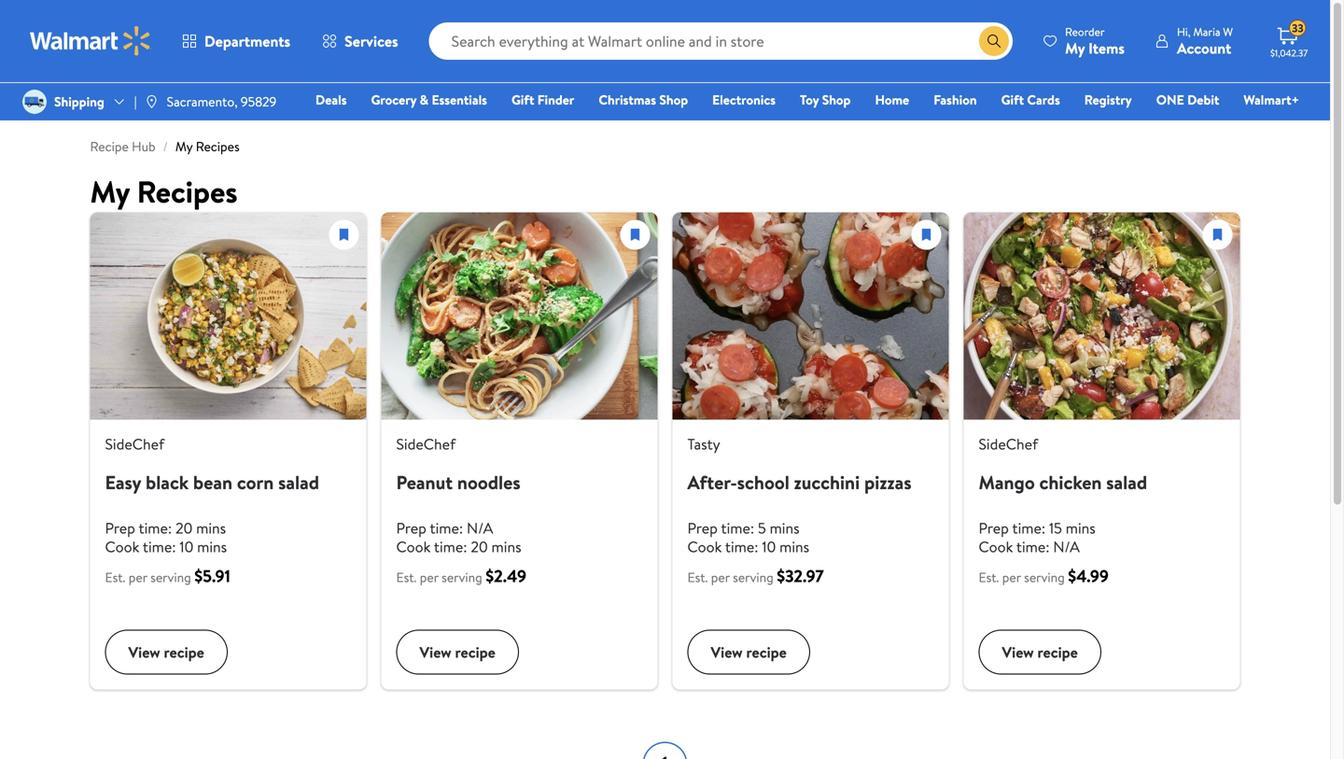 Task type: vqa. For each thing, say whether or not it's contained in the screenshot.


Task type: describe. For each thing, give the bounding box(es) containing it.
|
[[134, 92, 137, 111]]

walmart image
[[30, 26, 151, 56]]

cook for mango chicken salad
[[979, 536, 1013, 557]]

est. per serving $32.97
[[688, 564, 824, 588]]

shipping
[[54, 92, 104, 111]]

reorder
[[1065, 24, 1105, 40]]

gift finder
[[512, 91, 575, 109]]

electronics
[[713, 91, 776, 109]]

time: down peanut noodles
[[430, 518, 463, 538]]

10 for school
[[762, 536, 776, 557]]

mins right '5'
[[770, 518, 800, 538]]

registry link
[[1076, 90, 1141, 110]]

recipe for black
[[164, 642, 204, 662]]

easy black bean corn salad
[[105, 469, 319, 495]]

walmart+
[[1244, 91, 1300, 109]]

sacramento, 95829
[[167, 92, 277, 111]]

peanut noodles image
[[381, 212, 658, 420]]

$5.91
[[194, 564, 230, 588]]

prep for easy black bean corn salad
[[105, 518, 135, 538]]

walmart+ link
[[1236, 90, 1308, 110]]

easy
[[105, 469, 141, 495]]

registry
[[1085, 91, 1132, 109]]

est. per serving $4.99
[[979, 564, 1109, 588]]

shop for christmas shop
[[660, 91, 688, 109]]

peanut
[[396, 469, 453, 495]]

christmas
[[599, 91, 656, 109]]

toy shop link
[[792, 90, 859, 110]]

view for mango
[[1002, 642, 1034, 662]]

prep for after-school zucchini pizzas
[[688, 518, 718, 538]]

time: down black
[[139, 518, 172, 538]]

sidechef for mango
[[979, 434, 1038, 454]]

tasty
[[688, 434, 721, 454]]

est. per serving $5.91
[[105, 564, 230, 588]]

toy
[[800, 91, 819, 109]]

est. per serving $2.49
[[396, 564, 527, 588]]

w
[[1223, 24, 1233, 40]]

per for mango
[[1002, 568, 1021, 586]]

time: left 15
[[1013, 518, 1046, 538]]

20 inside "prep time: n/a cook time: 20 mins"
[[471, 536, 488, 557]]

1 vertical spatial my
[[175, 137, 193, 155]]

chicken
[[1040, 469, 1102, 495]]

time: up est. per serving $5.91
[[143, 536, 176, 557]]

test image for peanut noodles
[[621, 221, 649, 249]]

serving for chicken
[[1024, 568, 1065, 586]]

n/a inside prep time: 15 mins cook time: n/a
[[1054, 536, 1080, 557]]

home link
[[867, 90, 918, 110]]

items
[[1089, 38, 1125, 58]]

prep time: 20 mins cook time: 10 mins
[[105, 518, 227, 557]]

maria
[[1194, 24, 1221, 40]]

deals
[[316, 91, 347, 109]]

serving for school
[[733, 568, 774, 586]]

prep time: 15 mins cook time: n/a
[[979, 518, 1096, 557]]

hi,
[[1177, 24, 1191, 40]]

$2.49
[[486, 564, 527, 588]]

after-school zucchini pizzas image
[[673, 212, 949, 420]]

services button
[[306, 19, 414, 63]]

grocery
[[371, 91, 417, 109]]

services
[[345, 31, 398, 51]]

est. for easy black bean corn salad
[[105, 568, 125, 586]]

fashion link
[[925, 90, 986, 110]]

recipe for chicken
[[1038, 642, 1078, 662]]

after-school zucchini pizzas
[[688, 469, 912, 495]]

cards
[[1027, 91, 1060, 109]]

deals link
[[307, 90, 355, 110]]

gift finder link
[[503, 90, 583, 110]]

electronics link
[[704, 90, 784, 110]]

grocery & essentials link
[[363, 90, 496, 110]]

est. for mango chicken salad
[[979, 568, 999, 586]]

view for after-
[[711, 642, 743, 662]]

1 vertical spatial recipes
[[137, 171, 238, 212]]

my recipes
[[90, 171, 238, 212]]

after-
[[688, 469, 737, 495]]

essentials
[[432, 91, 487, 109]]

Search search field
[[429, 22, 1013, 60]]

time: up the est. per serving $32.97
[[725, 536, 759, 557]]

gift cards
[[1001, 91, 1060, 109]]

per for peanut
[[420, 568, 439, 586]]

reorder my items
[[1065, 24, 1125, 58]]

mins inside "prep time: n/a cook time: 20 mins"
[[492, 536, 522, 557]]



Task type: locate. For each thing, give the bounding box(es) containing it.
cook up est. per serving $4.99
[[979, 536, 1013, 557]]

&
[[420, 91, 429, 109]]

serving down "prep time: n/a cook time: 20 mins"
[[442, 568, 483, 586]]

gift for gift finder
[[512, 91, 534, 109]]

3 per from the left
[[711, 568, 730, 586]]

prep down easy
[[105, 518, 135, 538]]

2 test image from the left
[[621, 221, 649, 249]]

cook for easy black bean corn salad
[[105, 536, 139, 557]]

time:
[[139, 518, 172, 538], [430, 518, 463, 538], [721, 518, 755, 538], [1013, 518, 1046, 538], [143, 536, 176, 557], [434, 536, 467, 557], [725, 536, 759, 557], [1017, 536, 1050, 557]]

1 horizontal spatial salad
[[1107, 469, 1148, 495]]

view down the est. per serving $32.97
[[711, 642, 743, 662]]

departments
[[204, 31, 290, 51]]

peanut noodles
[[396, 469, 521, 495]]

 image
[[22, 90, 47, 114]]

4 cook from the left
[[979, 536, 1013, 557]]

1 recipe from the left
[[164, 642, 204, 662]]

0 vertical spatial my
[[1065, 38, 1085, 58]]

1 per from the left
[[129, 568, 147, 586]]

per down "prep time: n/a cook time: 20 mins"
[[420, 568, 439, 586]]

corn
[[237, 469, 274, 495]]

serving down prep time: 15 mins cook time: n/a
[[1024, 568, 1065, 586]]

prep
[[105, 518, 135, 538], [396, 518, 427, 538], [688, 518, 718, 538], [979, 518, 1009, 538]]

per for easy
[[129, 568, 147, 586]]

0 horizontal spatial test image
[[330, 221, 358, 249]]

serving
[[150, 568, 191, 586], [442, 568, 483, 586], [733, 568, 774, 586], [1024, 568, 1065, 586]]

sidechef up easy
[[105, 434, 164, 454]]

n/a down noodles
[[467, 518, 493, 538]]

0 horizontal spatial shop
[[660, 91, 688, 109]]

1 serving from the left
[[150, 568, 191, 586]]

zucchini
[[794, 469, 860, 495]]

1 view recipe from the left
[[128, 642, 204, 662]]

recipes down the /
[[137, 171, 238, 212]]

search icon image
[[987, 34, 1002, 49]]

mins right 15
[[1066, 518, 1096, 538]]

cook inside prep time: 15 mins cook time: n/a
[[979, 536, 1013, 557]]

prep time: 5 mins cook time: 10 mins
[[688, 518, 810, 557]]

view recipe down the est. per serving $32.97
[[711, 642, 787, 662]]

prep for mango chicken salad
[[979, 518, 1009, 538]]

20 up "est. per serving $2.49"
[[471, 536, 488, 557]]

view recipe down est. per serving $4.99
[[1002, 642, 1078, 662]]

mins inside prep time: 15 mins cook time: n/a
[[1066, 518, 1096, 538]]

christmas shop link
[[590, 90, 697, 110]]

mins up $5.91
[[197, 536, 227, 557]]

test image
[[330, 221, 358, 249], [621, 221, 649, 249]]

2 view recipe from the left
[[420, 642, 496, 662]]

view recipe down "est. per serving $2.49"
[[420, 642, 496, 662]]

1 shop from the left
[[660, 91, 688, 109]]

view down est. per serving $4.99
[[1002, 642, 1034, 662]]

1 10 from the left
[[180, 536, 194, 557]]

1 horizontal spatial 20
[[471, 536, 488, 557]]

3 recipe from the left
[[746, 642, 787, 662]]

mins up $32.97
[[780, 536, 810, 557]]

sidechef for easy
[[105, 434, 164, 454]]

serving for noodles
[[442, 568, 483, 586]]

cook inside "prep time: n/a cook time: 20 mins"
[[396, 536, 431, 557]]

1 test image from the left
[[330, 221, 358, 249]]

sacramento,
[[167, 92, 238, 111]]

bean
[[193, 469, 233, 495]]

hi, maria w account
[[1177, 24, 1233, 58]]

20 inside prep time: 20 mins cook time: 10 mins
[[176, 518, 193, 538]]

2 view from the left
[[420, 642, 452, 662]]

1 horizontal spatial test image
[[621, 221, 649, 249]]

2 vertical spatial my
[[90, 171, 130, 212]]

per inside est. per serving $5.91
[[129, 568, 147, 586]]

shop
[[660, 91, 688, 109], [822, 91, 851, 109]]

est.
[[105, 568, 125, 586], [396, 568, 417, 586], [688, 568, 708, 586], [979, 568, 999, 586]]

fashion
[[934, 91, 977, 109]]

one debit link
[[1148, 90, 1228, 110]]

gift left 'cards' in the top right of the page
[[1001, 91, 1024, 109]]

1 cook from the left
[[105, 536, 139, 557]]

recipe hub link
[[90, 137, 156, 155]]

account
[[1177, 38, 1232, 58]]

est. down prep time: 5 mins cook time: 10 mins
[[688, 568, 708, 586]]

$32.97
[[777, 564, 824, 588]]

1 prep from the left
[[105, 518, 135, 538]]

0 horizontal spatial test image
[[913, 221, 941, 249]]

prep down peanut
[[396, 518, 427, 538]]

departments button
[[166, 19, 306, 63]]

0 horizontal spatial 10
[[180, 536, 194, 557]]

mango chicken salad image
[[964, 212, 1240, 420]]

mango chicken salad
[[979, 469, 1148, 495]]

serving inside the est. per serving $32.97
[[733, 568, 774, 586]]

est. for peanut noodles
[[396, 568, 417, 586]]

serving for black
[[150, 568, 191, 586]]

per down prep time: 15 mins cook time: n/a
[[1002, 568, 1021, 586]]

n/a inside "prep time: n/a cook time: 20 mins"
[[467, 518, 493, 538]]

easy black bean corn salad image
[[90, 212, 366, 420]]

view recipe down est. per serving $5.91
[[128, 642, 204, 662]]

0 vertical spatial recipes
[[196, 137, 240, 155]]

2 horizontal spatial my
[[1065, 38, 1085, 58]]

0 horizontal spatial n/a
[[467, 518, 493, 538]]

95829
[[241, 92, 277, 111]]

2 recipe from the left
[[455, 642, 496, 662]]

5
[[758, 518, 766, 538]]

one
[[1157, 91, 1185, 109]]

$1,042.37
[[1271, 47, 1308, 59]]

3 serving from the left
[[733, 568, 774, 586]]

est. for after-school zucchini pizzas
[[688, 568, 708, 586]]

recipe
[[90, 137, 129, 155]]

view
[[128, 642, 160, 662], [420, 642, 452, 662], [711, 642, 743, 662], [1002, 642, 1034, 662]]

est. inside est. per serving $5.91
[[105, 568, 125, 586]]

serving down prep time: 5 mins cook time: 10 mins
[[733, 568, 774, 586]]

my
[[1065, 38, 1085, 58], [175, 137, 193, 155], [90, 171, 130, 212]]

time: up est. per serving $4.99
[[1017, 536, 1050, 557]]

2 cook from the left
[[396, 536, 431, 557]]

pizzas
[[865, 469, 912, 495]]

test image for mango chicken salad
[[1204, 221, 1232, 249]]

test image for after-school zucchini pizzas
[[913, 221, 941, 249]]

10 up est. per serving $5.91
[[180, 536, 194, 557]]

time: left '5'
[[721, 518, 755, 538]]

2 gift from the left
[[1001, 91, 1024, 109]]

per down prep time: 20 mins cook time: 10 mins on the left
[[129, 568, 147, 586]]

grocery & essentials
[[371, 91, 487, 109]]

3 cook from the left
[[688, 536, 722, 557]]

2 shop from the left
[[822, 91, 851, 109]]

mins
[[196, 518, 226, 538], [770, 518, 800, 538], [1066, 518, 1096, 538], [197, 536, 227, 557], [492, 536, 522, 557], [780, 536, 810, 557]]

view down "est. per serving $2.49"
[[420, 642, 452, 662]]

time: up "est. per serving $2.49"
[[434, 536, 467, 557]]

serving down prep time: 20 mins cook time: 10 mins on the left
[[150, 568, 191, 586]]

my inside reorder my items
[[1065, 38, 1085, 58]]

view recipe for school
[[711, 642, 787, 662]]

1 horizontal spatial n/a
[[1054, 536, 1080, 557]]

finder
[[538, 91, 575, 109]]

prep down after-
[[688, 518, 718, 538]]

serving inside "est. per serving $2.49"
[[442, 568, 483, 586]]

4 per from the left
[[1002, 568, 1021, 586]]

view for easy
[[128, 642, 160, 662]]

1 est. from the left
[[105, 568, 125, 586]]

recipe for school
[[746, 642, 787, 662]]

shop right christmas
[[660, 91, 688, 109]]

view down est. per serving $5.91
[[128, 642, 160, 662]]

 image
[[144, 94, 159, 109]]

recipe down est. per serving $5.91
[[164, 642, 204, 662]]

mins up $2.49
[[492, 536, 522, 557]]

est. down prep time: 20 mins cook time: 10 mins on the left
[[105, 568, 125, 586]]

sidechef for peanut
[[396, 434, 456, 454]]

2 est. from the left
[[396, 568, 417, 586]]

salad
[[278, 469, 319, 495], [1107, 469, 1148, 495]]

salad right the 'chicken'
[[1107, 469, 1148, 495]]

2 10 from the left
[[762, 536, 776, 557]]

2 sidechef from the left
[[396, 434, 456, 454]]

1 horizontal spatial sidechef
[[396, 434, 456, 454]]

sidechef up peanut
[[396, 434, 456, 454]]

2 horizontal spatial sidechef
[[979, 434, 1038, 454]]

2 test image from the left
[[1204, 221, 1232, 249]]

view recipe for noodles
[[420, 642, 496, 662]]

1 view from the left
[[128, 642, 160, 662]]

0 horizontal spatial 20
[[176, 518, 193, 538]]

sidechef up mango
[[979, 434, 1038, 454]]

prep inside prep time: 5 mins cook time: 10 mins
[[688, 518, 718, 538]]

$4.99
[[1068, 564, 1109, 588]]

4 recipe from the left
[[1038, 642, 1078, 662]]

debit
[[1188, 91, 1220, 109]]

mins down the easy black bean corn salad
[[196, 518, 226, 538]]

per for after-
[[711, 568, 730, 586]]

cook up est. per serving $5.91
[[105, 536, 139, 557]]

test image
[[913, 221, 941, 249], [1204, 221, 1232, 249]]

20 down black
[[176, 518, 193, 538]]

1 horizontal spatial my
[[175, 137, 193, 155]]

1 gift from the left
[[512, 91, 534, 109]]

sidechef
[[105, 434, 164, 454], [396, 434, 456, 454], [979, 434, 1038, 454]]

recipe down est. per serving $4.99
[[1038, 642, 1078, 662]]

/
[[163, 137, 168, 155]]

per down prep time: 5 mins cook time: 10 mins
[[711, 568, 730, 586]]

2 salad from the left
[[1107, 469, 1148, 495]]

2 serving from the left
[[442, 568, 483, 586]]

per inside "est. per serving $2.49"
[[420, 568, 439, 586]]

1 horizontal spatial shop
[[822, 91, 851, 109]]

my right the /
[[175, 137, 193, 155]]

gift cards link
[[993, 90, 1069, 110]]

4 view recipe from the left
[[1002, 642, 1078, 662]]

one debit
[[1157, 91, 1220, 109]]

est. down prep time: 15 mins cook time: n/a
[[979, 568, 999, 586]]

gift for gift cards
[[1001, 91, 1024, 109]]

cook up "est. per serving $2.49"
[[396, 536, 431, 557]]

3 prep from the left
[[688, 518, 718, 538]]

1 horizontal spatial 10
[[762, 536, 776, 557]]

3 sidechef from the left
[[979, 434, 1038, 454]]

4 prep from the left
[[979, 518, 1009, 538]]

prep inside "prep time: n/a cook time: 20 mins"
[[396, 518, 427, 538]]

3 view from the left
[[711, 642, 743, 662]]

cook inside prep time: 5 mins cook time: 10 mins
[[688, 536, 722, 557]]

shop right the toy
[[822, 91, 851, 109]]

10 inside prep time: 20 mins cook time: 10 mins
[[180, 536, 194, 557]]

recipe
[[164, 642, 204, 662], [455, 642, 496, 662], [746, 642, 787, 662], [1038, 642, 1078, 662]]

shop for toy shop
[[822, 91, 851, 109]]

my left items
[[1065, 38, 1085, 58]]

0 horizontal spatial gift
[[512, 91, 534, 109]]

n/a
[[467, 518, 493, 538], [1054, 536, 1080, 557]]

recipe for noodles
[[455, 642, 496, 662]]

mango
[[979, 469, 1035, 495]]

20
[[176, 518, 193, 538], [471, 536, 488, 557]]

0 horizontal spatial sidechef
[[105, 434, 164, 454]]

cook inside prep time: 20 mins cook time: 10 mins
[[105, 536, 139, 557]]

0 horizontal spatial salad
[[278, 469, 319, 495]]

school
[[737, 469, 790, 495]]

3 view recipe from the left
[[711, 642, 787, 662]]

1 horizontal spatial test image
[[1204, 221, 1232, 249]]

my down recipe
[[90, 171, 130, 212]]

0 horizontal spatial my
[[90, 171, 130, 212]]

10 inside prep time: 5 mins cook time: 10 mins
[[762, 536, 776, 557]]

est. inside "est. per serving $2.49"
[[396, 568, 417, 586]]

cook up the est. per serving $32.97
[[688, 536, 722, 557]]

gift left finder
[[512, 91, 534, 109]]

1 horizontal spatial gift
[[1001, 91, 1024, 109]]

test image for easy black bean corn salad
[[330, 221, 358, 249]]

prep inside prep time: 20 mins cook time: 10 mins
[[105, 518, 135, 538]]

prep for peanut noodles
[[396, 518, 427, 538]]

recipe down the est. per serving $32.97
[[746, 642, 787, 662]]

10 up the est. per serving $32.97
[[762, 536, 776, 557]]

per inside the est. per serving $32.97
[[711, 568, 730, 586]]

1 sidechef from the left
[[105, 434, 164, 454]]

4 est. from the left
[[979, 568, 999, 586]]

per inside est. per serving $4.99
[[1002, 568, 1021, 586]]

prep inside prep time: 15 mins cook time: n/a
[[979, 518, 1009, 538]]

recipe hub / my recipes
[[90, 137, 240, 155]]

christmas shop
[[599, 91, 688, 109]]

4 view from the left
[[1002, 642, 1034, 662]]

serving inside est. per serving $5.91
[[150, 568, 191, 586]]

view recipe
[[128, 642, 204, 662], [420, 642, 496, 662], [711, 642, 787, 662], [1002, 642, 1078, 662]]

33
[[1292, 20, 1304, 36]]

2 per from the left
[[420, 568, 439, 586]]

3 est. from the left
[[688, 568, 708, 586]]

n/a up the $4.99
[[1054, 536, 1080, 557]]

per
[[129, 568, 147, 586], [420, 568, 439, 586], [711, 568, 730, 586], [1002, 568, 1021, 586]]

1 test image from the left
[[913, 221, 941, 249]]

prep time: n/a cook time: 20 mins
[[396, 518, 522, 557]]

est. inside the est. per serving $32.97
[[688, 568, 708, 586]]

black
[[146, 469, 189, 495]]

serving inside est. per serving $4.99
[[1024, 568, 1065, 586]]

recipe down "est. per serving $2.49"
[[455, 642, 496, 662]]

4 serving from the left
[[1024, 568, 1065, 586]]

noodles
[[457, 469, 521, 495]]

toy shop
[[800, 91, 851, 109]]

2 prep from the left
[[396, 518, 427, 538]]

recipes
[[196, 137, 240, 155], [137, 171, 238, 212]]

home
[[875, 91, 910, 109]]

10 for black
[[180, 536, 194, 557]]

cook for after-school zucchini pizzas
[[688, 536, 722, 557]]

est. inside est. per serving $4.99
[[979, 568, 999, 586]]

view for peanut
[[420, 642, 452, 662]]

salad right corn
[[278, 469, 319, 495]]

15
[[1049, 518, 1062, 538]]

recipes down sacramento, 95829
[[196, 137, 240, 155]]

Walmart Site-Wide search field
[[429, 22, 1013, 60]]

gift
[[512, 91, 534, 109], [1001, 91, 1024, 109]]

prep down mango
[[979, 518, 1009, 538]]

hub
[[132, 137, 156, 155]]

view recipe for black
[[128, 642, 204, 662]]

est. down "prep time: n/a cook time: 20 mins"
[[396, 568, 417, 586]]

view recipe for chicken
[[1002, 642, 1078, 662]]

1 salad from the left
[[278, 469, 319, 495]]



